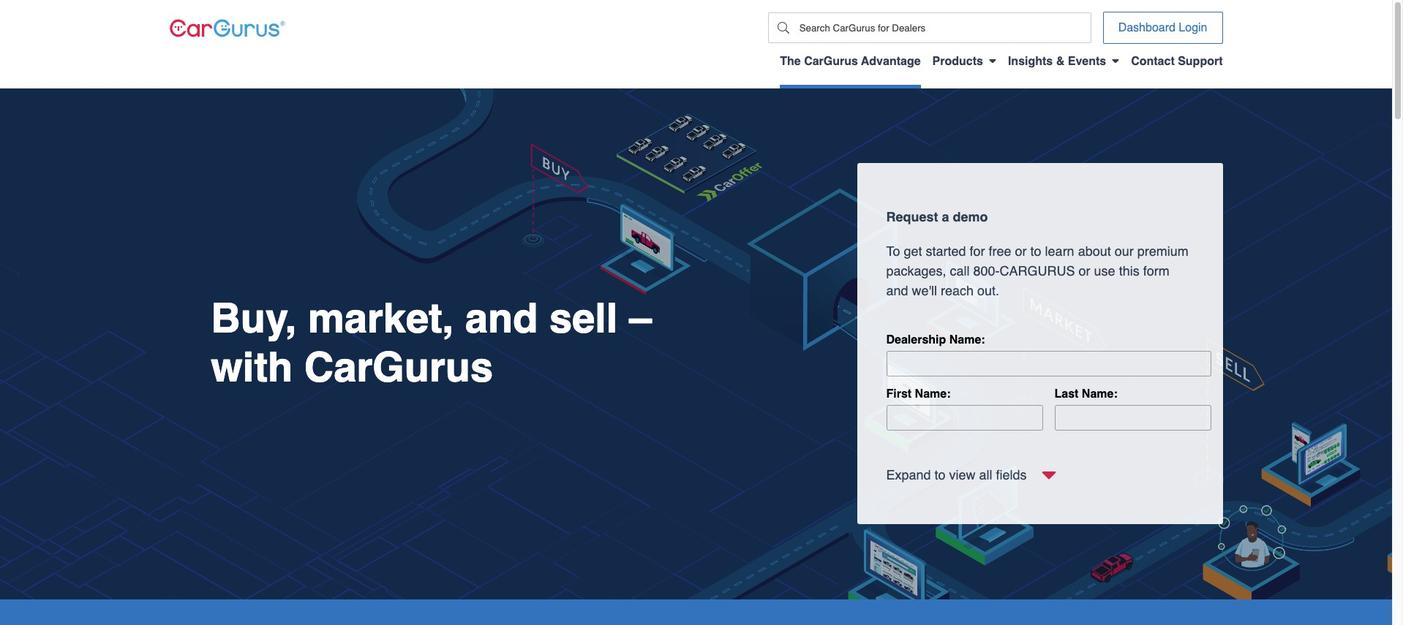 Task type: locate. For each thing, give the bounding box(es) containing it.
first name:
[[886, 388, 951, 401]]

get
[[904, 244, 922, 259]]

0 horizontal spatial and
[[465, 296, 538, 343]]

and inside to get started for free or to learn about our premium packages, call 800-cargurus or use this form and we'll reach out.
[[886, 283, 908, 299]]

dealership name:
[[886, 334, 985, 347]]

1 horizontal spatial to
[[1031, 244, 1042, 259]]

to left "view"
[[935, 467, 946, 483]]

cargurus inside the buy, market, and sell – with cargurus
[[304, 345, 493, 392]]

dashboard login button
[[1103, 12, 1223, 44]]

and
[[886, 283, 908, 299], [465, 296, 538, 343]]

to inside to get started for free or to learn about our premium packages, call 800-cargurus or use this form and we'll reach out.
[[1031, 244, 1042, 259]]

started
[[926, 244, 966, 259]]

request
[[886, 210, 938, 225]]

expand to view all fields button
[[886, 463, 1056, 487]]

Last Name: text field
[[1055, 405, 1211, 431]]

or right free
[[1015, 244, 1027, 259]]

to inside button
[[935, 467, 946, 483]]

name: for first name:
[[915, 388, 951, 401]]

dashboard
[[1119, 21, 1176, 34]]

to
[[1031, 244, 1042, 259], [935, 467, 946, 483]]

buy, market, and sell – with cargurus
[[211, 296, 652, 392]]

caret down image for insights & events
[[1112, 55, 1120, 67]]

request a demo
[[886, 210, 988, 225]]

demo
[[953, 210, 988, 225]]

the cargurus advantage
[[780, 55, 921, 68]]

cargurus logo link
[[169, 19, 285, 37]]

0 vertical spatial or
[[1015, 244, 1027, 259]]

insights
[[1008, 55, 1053, 68]]

0 horizontal spatial caret down image
[[989, 55, 997, 67]]

0 vertical spatial cargurus
[[804, 55, 858, 68]]

2 caret down image from the left
[[1112, 55, 1120, 67]]

1 vertical spatial cargurus
[[304, 345, 493, 392]]

dashboard login
[[1119, 21, 1208, 34]]

name: right first
[[915, 388, 951, 401]]

dealership
[[886, 334, 946, 347]]

1 caret down image from the left
[[989, 55, 997, 67]]

1 horizontal spatial or
[[1079, 264, 1091, 279]]

to up cargurus
[[1031, 244, 1042, 259]]

0 horizontal spatial or
[[1015, 244, 1027, 259]]

1 horizontal spatial caret down image
[[1112, 55, 1120, 67]]

support
[[1178, 55, 1223, 68]]

login
[[1179, 21, 1208, 34]]

cargurus down market,
[[304, 345, 493, 392]]

0 vertical spatial to
[[1031, 244, 1042, 259]]

contact support
[[1131, 55, 1223, 68]]

use
[[1094, 264, 1116, 279]]

cargurus right the
[[804, 55, 858, 68]]

caret down image
[[989, 55, 997, 67], [1112, 55, 1120, 67]]

cargurus logo image
[[169, 19, 285, 37]]

–
[[629, 296, 652, 343]]

cargurus
[[804, 55, 858, 68], [304, 345, 493, 392]]

call
[[950, 264, 970, 279]]

free
[[989, 244, 1012, 259]]

1 vertical spatial or
[[1079, 264, 1091, 279]]

form
[[1143, 264, 1170, 279]]

name: right last
[[1082, 388, 1118, 401]]

1 vertical spatial to
[[935, 467, 946, 483]]

1 horizontal spatial cargurus
[[804, 55, 858, 68]]

about
[[1078, 244, 1111, 259]]

caret down image right events
[[1112, 55, 1120, 67]]

name: for dealership name:
[[950, 334, 985, 347]]

name:
[[950, 334, 985, 347], [915, 388, 951, 401], [1082, 388, 1118, 401]]

advantage
[[861, 55, 921, 68]]

name: down "reach" on the right
[[950, 334, 985, 347]]

first
[[886, 388, 912, 401]]

caret down image for products
[[989, 55, 997, 67]]

1 horizontal spatial and
[[886, 283, 908, 299]]

market,
[[308, 296, 454, 343]]

&
[[1056, 55, 1065, 68]]

our
[[1115, 244, 1134, 259]]

for
[[970, 244, 985, 259]]

all
[[979, 467, 993, 483]]

contact
[[1131, 55, 1175, 68]]

or
[[1015, 244, 1027, 259], [1079, 264, 1091, 279]]

0 horizontal spatial cargurus
[[304, 345, 493, 392]]

reach
[[941, 283, 974, 299]]

or left use on the right top
[[1079, 264, 1091, 279]]

caret down image right products
[[989, 55, 997, 67]]

Dealership Name: text field
[[886, 351, 1211, 377]]

0 horizontal spatial to
[[935, 467, 946, 483]]



Task type: vqa. For each thing, say whether or not it's contained in the screenshot.
the rightmost Out
no



Task type: describe. For each thing, give the bounding box(es) containing it.
sell
[[549, 296, 618, 343]]

expand to view all fields
[[886, 467, 1027, 483]]

to get started for free or to learn about our premium packages, call 800-cargurus or use this form and we'll reach out.
[[886, 244, 1189, 299]]

this
[[1119, 264, 1140, 279]]

the
[[780, 55, 801, 68]]

name: for last name:
[[1082, 388, 1118, 401]]

last
[[1055, 388, 1079, 401]]

events
[[1068, 55, 1106, 68]]

products
[[933, 55, 983, 68]]

packages,
[[886, 264, 947, 279]]

premium
[[1138, 244, 1189, 259]]

cargurus
[[1000, 264, 1075, 279]]

contact support link
[[1131, 55, 1223, 77]]

Search CarGurus for Dealers search field
[[798, 14, 1091, 42]]

we'll
[[912, 283, 937, 299]]

and inside the buy, market, and sell – with cargurus
[[465, 296, 538, 343]]

expand
[[886, 467, 931, 483]]

the cargurus advantage link
[[780, 55, 921, 77]]

First Name: text field
[[886, 405, 1043, 431]]

800-
[[974, 264, 1000, 279]]

a
[[942, 210, 949, 225]]

to
[[886, 244, 900, 259]]

view
[[949, 467, 976, 483]]

with
[[211, 345, 293, 392]]

out.
[[978, 283, 1000, 299]]

learn
[[1045, 244, 1075, 259]]

search image
[[778, 22, 789, 34]]

fields
[[996, 467, 1027, 483]]

insights & events
[[1008, 55, 1106, 68]]

last name:
[[1055, 388, 1118, 401]]

buy,
[[211, 296, 297, 343]]



